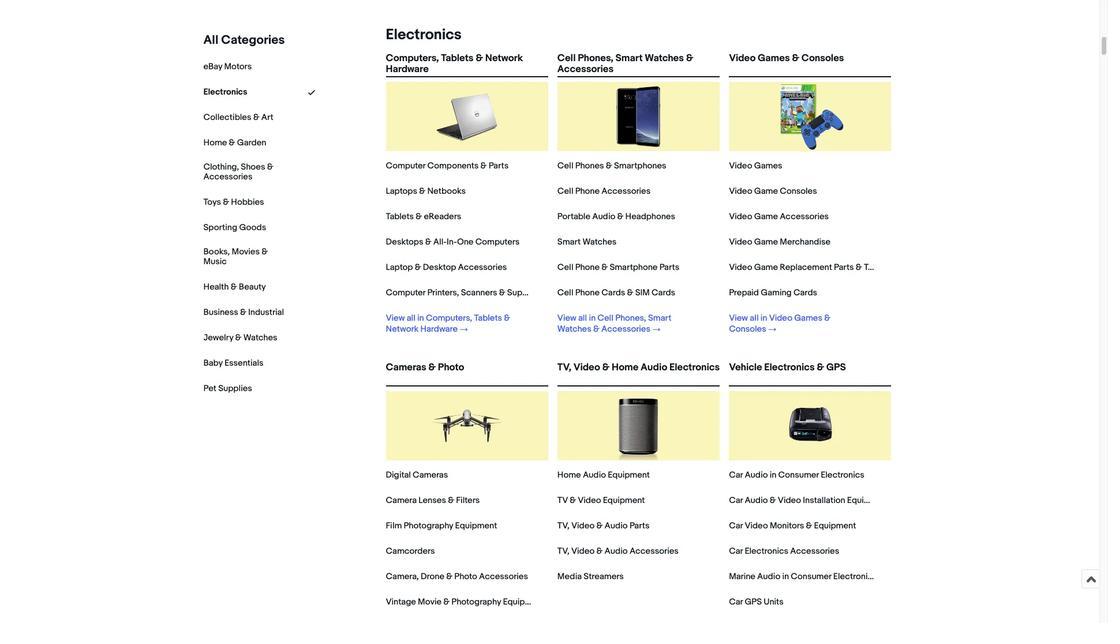 Task type: vqa. For each thing, say whether or not it's contained in the screenshot.
Toys
yes



Task type: locate. For each thing, give the bounding box(es) containing it.
1 vertical spatial home
[[612, 362, 639, 374]]

1 vertical spatial computer
[[386, 288, 426, 298]]

4 game from the top
[[754, 262, 778, 273]]

electronics link up computers, tablets & network hardware
[[381, 26, 462, 44]]

photography down lenses
[[404, 521, 453, 532]]

cards down cell phone & smartphone parts on the right top of the page
[[602, 288, 625, 298]]

accessories
[[558, 64, 614, 75], [204, 171, 253, 182], [602, 186, 651, 197], [780, 211, 829, 222], [458, 262, 507, 273], [602, 324, 651, 335], [630, 546, 679, 557], [791, 546, 840, 557], [479, 572, 528, 583]]

2 horizontal spatial tablets
[[474, 313, 502, 324]]

view down cell phone cards & sim cards link
[[558, 313, 577, 324]]

0 horizontal spatial gps
[[745, 597, 762, 608]]

1 cards from the left
[[602, 288, 625, 298]]

home up clothing,
[[204, 137, 227, 148]]

0 vertical spatial games
[[758, 53, 790, 64]]

0 vertical spatial computer
[[386, 160, 426, 171]]

0 horizontal spatial all
[[407, 313, 416, 324]]

game for consoles
[[754, 186, 778, 197]]

car video monitors & equipment
[[729, 521, 856, 532]]

supplies right the scanners in the left top of the page
[[507, 288, 541, 298]]

3 view from the left
[[729, 313, 748, 324]]

0 horizontal spatial supplies
[[218, 383, 252, 394]]

photo up vintage movie & photography equipment
[[455, 572, 477, 583]]

0 vertical spatial cameras
[[386, 362, 426, 374]]

marine
[[729, 572, 756, 583]]

3 phone from the top
[[575, 288, 600, 298]]

2 game from the top
[[754, 211, 778, 222]]

car for car video monitors & equipment
[[729, 521, 743, 532]]

cell phone & smartphone parts
[[558, 262, 680, 273]]

1 tv, from the top
[[558, 362, 572, 374]]

view all in cell phones, smart watches & accessories
[[558, 313, 672, 335]]

smart inside 'cell phones, smart watches & accessories'
[[616, 53, 643, 64]]

all for &
[[578, 313, 587, 324]]

business
[[204, 307, 238, 318]]

video games
[[729, 160, 783, 171]]

digital cameras
[[386, 470, 448, 481]]

computer components & parts
[[386, 160, 509, 171]]

toys & hobbies
[[204, 197, 264, 208]]

0 vertical spatial phone
[[575, 186, 600, 197]]

phone down cell phone & smartphone parts on the right top of the page
[[575, 288, 600, 298]]

2 tv, from the top
[[558, 521, 570, 532]]

phone down smart watches
[[575, 262, 600, 273]]

collectibles & art
[[204, 112, 273, 123]]

home
[[204, 137, 227, 148], [612, 362, 639, 374], [558, 470, 581, 481]]

accessories inside 'cell phones, smart watches & accessories'
[[558, 64, 614, 75]]

1 horizontal spatial view
[[558, 313, 577, 324]]

0 horizontal spatial smart
[[558, 237, 581, 248]]

1 car from the top
[[729, 470, 743, 481]]

clothing, shoes & accessories
[[204, 162, 273, 182]]

1 phone from the top
[[575, 186, 600, 197]]

5 car from the top
[[729, 597, 743, 608]]

game down video game accessories link
[[754, 237, 778, 248]]

business & industrial
[[204, 307, 284, 318]]

computer for computer printers, scanners & supplies
[[386, 288, 426, 298]]

consumer
[[779, 470, 819, 481], [791, 572, 832, 583]]

cameras & photo link
[[386, 362, 548, 383]]

ebay motors
[[204, 61, 252, 72]]

0 vertical spatial tv,
[[558, 362, 572, 374]]

game
[[754, 186, 778, 197], [754, 211, 778, 222], [754, 237, 778, 248], [754, 262, 778, 273]]

0 horizontal spatial view
[[386, 313, 405, 324]]

consumer for car
[[779, 470, 819, 481]]

0 vertical spatial photography
[[404, 521, 453, 532]]

game down the video games
[[754, 186, 778, 197]]

smartphone
[[610, 262, 658, 273]]

view inside view all in computers, tablets & network hardware
[[386, 313, 405, 324]]

game up prepaid gaming cards 'link'
[[754, 262, 778, 273]]

2 horizontal spatial smart
[[648, 313, 672, 324]]

2 vertical spatial tablets
[[474, 313, 502, 324]]

1 horizontal spatial phones,
[[616, 313, 646, 324]]

desktops & all-in-one computers
[[386, 237, 520, 248]]

vintage movie & photography equipment link
[[386, 597, 545, 608]]

hardware inside view all in computers, tablets & network hardware
[[421, 324, 458, 335]]

cards for cell phones, smart watches & accessories
[[602, 288, 625, 298]]

tablets inside computers, tablets & network hardware
[[441, 53, 474, 64]]

cell for cell phone & smartphone parts
[[558, 262, 574, 273]]

3 cards from the left
[[794, 288, 817, 298]]

supplies right pet
[[218, 383, 252, 394]]

all inside view all in computers, tablets & network hardware
[[407, 313, 416, 324]]

2 vertical spatial smart
[[648, 313, 672, 324]]

watches inside 'cell phones, smart watches & accessories'
[[645, 53, 684, 64]]

3 all from the left
[[750, 313, 759, 324]]

0 horizontal spatial cards
[[602, 288, 625, 298]]

marine audio in consumer electronics link
[[729, 572, 877, 583]]

2 vertical spatial home
[[558, 470, 581, 481]]

1 vertical spatial photo
[[455, 572, 477, 583]]

home for audio
[[558, 470, 581, 481]]

3 car from the top
[[729, 521, 743, 532]]

2 car from the top
[[729, 495, 743, 506]]

cards
[[602, 288, 625, 298], [652, 288, 676, 298], [794, 288, 817, 298]]

3 game from the top
[[754, 237, 778, 248]]

car for car audio & video installation equipment
[[729, 495, 743, 506]]

home for &
[[204, 137, 227, 148]]

components
[[427, 160, 479, 171]]

2 horizontal spatial all
[[750, 313, 759, 324]]

2 vertical spatial consoles
[[729, 324, 767, 335]]

computer up laptops
[[386, 160, 426, 171]]

health & beauty
[[204, 282, 266, 292]]

3 tv, from the top
[[558, 546, 570, 557]]

tv, video & audio parts
[[558, 521, 650, 532]]

electronics link up "collectibles"
[[204, 87, 247, 98]]

all-
[[433, 237, 447, 248]]

collectibles & art link
[[204, 112, 273, 123]]

video inside view all in video games & consoles
[[769, 313, 793, 324]]

photography down camera, drone & photo accessories link
[[452, 597, 501, 608]]

game down video game consoles link
[[754, 211, 778, 222]]

parts right components
[[489, 160, 509, 171]]

netbooks
[[427, 186, 466, 197]]

merchandise
[[780, 237, 831, 248]]

shoes
[[241, 162, 265, 173]]

2 view from the left
[[558, 313, 577, 324]]

computer down laptop
[[386, 288, 426, 298]]

0 vertical spatial home
[[204, 137, 227, 148]]

tv, video & home audio electronics link
[[558, 362, 720, 383]]

all inside view all in cell phones, smart watches & accessories
[[578, 313, 587, 324]]

1 vertical spatial phone
[[575, 262, 600, 273]]

2 horizontal spatial view
[[729, 313, 748, 324]]

cards right the sim
[[652, 288, 676, 298]]

1 vertical spatial supplies
[[218, 383, 252, 394]]

2 horizontal spatial home
[[612, 362, 639, 374]]

1 horizontal spatial network
[[485, 53, 523, 64]]

tv, video & audio parts link
[[558, 521, 650, 532]]

tablets inside view all in computers, tablets & network hardware
[[474, 313, 502, 324]]

accessories inside view all in cell phones, smart watches & accessories
[[602, 324, 651, 335]]

0 vertical spatial consumer
[[779, 470, 819, 481]]

network
[[485, 53, 523, 64], [386, 324, 419, 335]]

view inside view all in cell phones, smart watches & accessories
[[558, 313, 577, 324]]

cards down replacement at right top
[[794, 288, 817, 298]]

hardware inside computers, tablets & network hardware
[[386, 64, 429, 75]]

gps left units
[[745, 597, 762, 608]]

1 vertical spatial network
[[386, 324, 419, 335]]

all inside view all in video games & consoles
[[750, 313, 759, 324]]

2 vertical spatial games
[[794, 313, 823, 324]]

0 horizontal spatial home
[[204, 137, 227, 148]]

0 vertical spatial smart
[[616, 53, 643, 64]]

1 horizontal spatial smart
[[616, 53, 643, 64]]

computers, inside view all in computers, tablets & network hardware
[[426, 313, 472, 324]]

view down prepaid at top
[[729, 313, 748, 324]]

car gps units
[[729, 597, 784, 608]]

0 vertical spatial computers,
[[386, 53, 439, 64]]

cell phones & smartphones link
[[558, 160, 667, 171]]

car video monitors & equipment link
[[729, 521, 856, 532]]

1 horizontal spatial tablets
[[441, 53, 474, 64]]

parts right smartphone
[[660, 262, 680, 273]]

consumer up car audio & video installation equipment link
[[779, 470, 819, 481]]

1 horizontal spatial supplies
[[507, 288, 541, 298]]

1 horizontal spatial electronics link
[[381, 26, 462, 44]]

game for replacement
[[754, 262, 778, 273]]

0 vertical spatial tablets
[[441, 53, 474, 64]]

2 phone from the top
[[575, 262, 600, 273]]

2 computer from the top
[[386, 288, 426, 298]]

camera lenses & filters link
[[386, 495, 480, 506]]

gps down view all in video games & consoles link at the bottom right
[[827, 362, 846, 374]]

0 vertical spatial hardware
[[386, 64, 429, 75]]

accessories inside clothing, shoes & accessories
[[204, 171, 253, 182]]

in inside view all in video games & consoles
[[761, 313, 767, 324]]

tv, video & home audio electronics
[[558, 362, 720, 374]]

all up the cameras & photo
[[407, 313, 416, 324]]

music
[[204, 256, 227, 267]]

0 vertical spatial phones,
[[578, 53, 614, 64]]

video game consoles
[[729, 186, 817, 197]]

film photography equipment
[[386, 521, 497, 532]]

cell
[[558, 53, 576, 64], [558, 160, 574, 171], [558, 186, 574, 197], [558, 262, 574, 273], [558, 288, 574, 298], [598, 313, 614, 324]]

&
[[476, 53, 483, 64], [686, 53, 694, 64], [792, 53, 800, 64], [253, 112, 260, 123], [229, 137, 235, 148], [481, 160, 487, 171], [606, 160, 612, 171], [267, 162, 273, 173], [419, 186, 426, 197], [223, 197, 229, 208], [416, 211, 422, 222], [617, 211, 624, 222], [425, 237, 432, 248], [262, 246, 268, 257], [415, 262, 421, 273], [602, 262, 608, 273], [856, 262, 862, 273], [231, 282, 237, 292], [499, 288, 506, 298], [627, 288, 634, 298], [240, 307, 246, 318], [504, 313, 510, 324], [825, 313, 831, 324], [593, 324, 600, 335], [235, 332, 242, 343], [429, 362, 436, 374], [602, 362, 610, 374], [817, 362, 824, 374], [448, 495, 454, 506], [570, 495, 576, 506], [770, 495, 776, 506], [597, 521, 603, 532], [806, 521, 812, 532], [597, 546, 603, 557], [446, 572, 453, 583], [444, 597, 450, 608]]

supplies
[[507, 288, 541, 298], [218, 383, 252, 394]]

video game accessories link
[[729, 211, 829, 222]]

1 horizontal spatial gps
[[827, 362, 846, 374]]

car audio & video installation equipment
[[729, 495, 889, 506]]

camera
[[386, 495, 417, 506]]

photo down view all in computers, tablets & network hardware
[[438, 362, 464, 374]]

jewelry & watches link
[[204, 332, 277, 343]]

cell for cell phone accessories
[[558, 186, 574, 197]]

consumer for marine
[[791, 572, 832, 583]]

2 horizontal spatial cards
[[794, 288, 817, 298]]

jewelry
[[204, 332, 233, 343]]

phone for accessories
[[575, 186, 600, 197]]

view down laptop
[[386, 313, 405, 324]]

1 all from the left
[[407, 313, 416, 324]]

1 view from the left
[[386, 313, 405, 324]]

in down cell phone cards & sim cards
[[589, 313, 596, 324]]

1 vertical spatial tablets
[[386, 211, 414, 222]]

0 vertical spatial network
[[485, 53, 523, 64]]

audio inside tv, video & home audio electronics link
[[641, 362, 668, 374]]

gps
[[827, 362, 846, 374], [745, 597, 762, 608]]

cell inside 'cell phones, smart watches & accessories'
[[558, 53, 576, 64]]

0 horizontal spatial phones,
[[578, 53, 614, 64]]

1 vertical spatial hardware
[[421, 324, 458, 335]]

0 vertical spatial electronics link
[[381, 26, 462, 44]]

home audio equipment link
[[558, 470, 650, 481]]

home down view all in cell phones, smart watches & accessories "link"
[[612, 362, 639, 374]]

4 car from the top
[[729, 546, 743, 557]]

baby essentials
[[204, 358, 263, 369]]

1 horizontal spatial cards
[[652, 288, 676, 298]]

parts
[[489, 160, 509, 171], [660, 262, 680, 273], [834, 262, 854, 273], [630, 521, 650, 532]]

1 vertical spatial tv,
[[558, 521, 570, 532]]

in down prepaid gaming cards 'link'
[[761, 313, 767, 324]]

2 vertical spatial phone
[[575, 288, 600, 298]]

home up tv
[[558, 470, 581, 481]]

1 vertical spatial consumer
[[791, 572, 832, 583]]

home audio equipment
[[558, 470, 650, 481]]

tv, for tv, video & audio parts
[[558, 521, 570, 532]]

portable audio & headphones
[[558, 211, 675, 222]]

vehicle electronics & gps
[[729, 362, 846, 374]]

1 horizontal spatial home
[[558, 470, 581, 481]]

camera, drone & photo accessories link
[[386, 572, 528, 583]]

consumer down car electronics accessories
[[791, 572, 832, 583]]

0 horizontal spatial network
[[386, 324, 419, 335]]

0 horizontal spatial electronics link
[[204, 87, 247, 98]]

2 cards from the left
[[652, 288, 676, 298]]

phone down phones
[[575, 186, 600, 197]]

1 vertical spatial smart
[[558, 237, 581, 248]]

consoles inside view all in video games & consoles
[[729, 324, 767, 335]]

1 vertical spatial games
[[754, 160, 783, 171]]

0 horizontal spatial tablets
[[386, 211, 414, 222]]

desktop
[[423, 262, 456, 273]]

1 vertical spatial computers,
[[426, 313, 472, 324]]

watches
[[645, 53, 684, 64], [583, 237, 617, 248], [558, 324, 592, 335], [243, 332, 277, 343]]

car electronics accessories
[[729, 546, 840, 557]]

streamers
[[584, 572, 624, 583]]

1 vertical spatial phones,
[[616, 313, 646, 324]]

all down cell phone cards & sim cards
[[578, 313, 587, 324]]

photo
[[438, 362, 464, 374], [455, 572, 477, 583]]

in inside view all in computers, tablets & network hardware
[[417, 313, 424, 324]]

phone
[[575, 186, 600, 197], [575, 262, 600, 273], [575, 288, 600, 298]]

1 horizontal spatial all
[[578, 313, 587, 324]]

2 vertical spatial tv,
[[558, 546, 570, 557]]

car gps units link
[[729, 597, 784, 608]]

1 computer from the top
[[386, 160, 426, 171]]

in inside view all in cell phones, smart watches & accessories
[[589, 313, 596, 324]]

tv, inside tv, video & home audio electronics link
[[558, 362, 572, 374]]

all down prepaid at top
[[750, 313, 759, 324]]

portable
[[558, 211, 591, 222]]

digital cameras link
[[386, 470, 448, 481]]

1 game from the top
[[754, 186, 778, 197]]

cell inside view all in cell phones, smart watches & accessories
[[598, 313, 614, 324]]

in up the cameras & photo
[[417, 313, 424, 324]]

game for merchandise
[[754, 237, 778, 248]]

2 all from the left
[[578, 313, 587, 324]]

movies
[[232, 246, 260, 257]]

0 vertical spatial consoles
[[802, 53, 844, 64]]

in
[[417, 313, 424, 324], [589, 313, 596, 324], [761, 313, 767, 324], [770, 470, 777, 481], [782, 572, 789, 583]]

smart inside view all in cell phones, smart watches & accessories
[[648, 313, 672, 324]]

sporting goods
[[204, 222, 266, 233]]

1 vertical spatial gps
[[745, 597, 762, 608]]

cell phones, smart watches & accessories
[[558, 53, 694, 75]]

ebay
[[204, 61, 222, 72]]

tv & video equipment link
[[558, 495, 645, 506]]

cell for cell phones & smartphones
[[558, 160, 574, 171]]



Task type: describe. For each thing, give the bounding box(es) containing it.
camcorders
[[386, 546, 435, 557]]

vehicle electronics & gps image
[[776, 391, 845, 461]]

view all in video games & consoles
[[729, 313, 831, 335]]

games inside view all in video games & consoles
[[794, 313, 823, 324]]

computers, inside computers, tablets & network hardware
[[386, 53, 439, 64]]

cards for video games & consoles
[[794, 288, 817, 298]]

tv
[[558, 495, 568, 506]]

computers
[[475, 237, 520, 248]]

vintage
[[386, 597, 416, 608]]

1 vertical spatial electronics link
[[204, 87, 247, 98]]

network inside view all in computers, tablets & network hardware
[[386, 324, 419, 335]]

vehicle electronics & gps link
[[729, 362, 892, 383]]

media streamers
[[558, 572, 624, 583]]

in for cell phones, smart watches & accessories
[[589, 313, 596, 324]]

cell phone accessories link
[[558, 186, 651, 197]]

watches inside view all in cell phones, smart watches & accessories
[[558, 324, 592, 335]]

cameras & photo image
[[433, 391, 502, 461]]

pet supplies
[[204, 383, 252, 394]]

& inside 'cell phones, smart watches & accessories'
[[686, 53, 694, 64]]

cell phone cards & sim cards link
[[558, 288, 676, 298]]

motors
[[224, 61, 252, 72]]

replacement
[[780, 262, 832, 273]]

prepaid gaming cards
[[729, 288, 817, 298]]

& inside computers, tablets & network hardware
[[476, 53, 483, 64]]

headphones
[[626, 211, 675, 222]]

cameras & photo
[[386, 362, 464, 374]]

collectibles
[[204, 112, 251, 123]]

all for hardware
[[407, 313, 416, 324]]

car for car electronics accessories
[[729, 546, 743, 557]]

in for computers, tablets & network hardware
[[417, 313, 424, 324]]

filters
[[456, 495, 480, 506]]

toys & hobbies link
[[204, 197, 264, 208]]

sporting
[[204, 222, 237, 233]]

game for accessories
[[754, 211, 778, 222]]

phones, inside 'cell phones, smart watches & accessories'
[[578, 53, 614, 64]]

phone for cards
[[575, 288, 600, 298]]

tv, for tv, video & audio accessories
[[558, 546, 570, 557]]

installation
[[803, 495, 846, 506]]

view all in computers, tablets & network hardware
[[386, 313, 510, 335]]

view for hardware
[[386, 313, 405, 324]]

video games link
[[729, 160, 783, 171]]

books, movies & music
[[204, 246, 268, 267]]

view for &
[[558, 313, 577, 324]]

video games & consoles image
[[776, 82, 845, 151]]

tablets & ereaders
[[386, 211, 461, 222]]

camera, drone & photo accessories
[[386, 572, 528, 583]]

cell phone & smartphone parts link
[[558, 262, 680, 273]]

goods
[[239, 222, 266, 233]]

video game replacement parts & tools link
[[729, 262, 885, 273]]

& inside view all in cell phones, smart watches & accessories
[[593, 324, 600, 335]]

printers,
[[427, 288, 459, 298]]

categories
[[221, 33, 285, 48]]

computers, tablets & network hardware link
[[386, 53, 548, 75]]

cell phones, smart watches & accessories image
[[604, 82, 673, 151]]

laptops & netbooks link
[[386, 186, 466, 197]]

gaming
[[761, 288, 792, 298]]

tablets & ereaders link
[[386, 211, 461, 222]]

movie
[[418, 597, 442, 608]]

laptop & desktop accessories link
[[386, 262, 507, 273]]

books, movies & music link
[[204, 246, 284, 267]]

monitors
[[770, 521, 804, 532]]

business & industrial link
[[204, 307, 284, 318]]

cameras inside cameras & photo link
[[386, 362, 426, 374]]

computer for computer components & parts
[[386, 160, 426, 171]]

in up the car audio & video installation equipment on the right of page
[[770, 470, 777, 481]]

0 vertical spatial gps
[[827, 362, 846, 374]]

smart watches
[[558, 237, 617, 248]]

phone for &
[[575, 262, 600, 273]]

& inside clothing, shoes & accessories
[[267, 162, 273, 173]]

desktops
[[386, 237, 423, 248]]

phones
[[575, 160, 604, 171]]

prepaid gaming cards link
[[729, 288, 817, 298]]

health
[[204, 282, 229, 292]]

computers, tablets & network hardware image
[[433, 82, 502, 151]]

1 vertical spatial consoles
[[780, 186, 817, 197]]

hobbies
[[231, 197, 264, 208]]

video game consoles link
[[729, 186, 817, 197]]

in for video games & consoles
[[761, 313, 767, 324]]

baby
[[204, 358, 223, 369]]

cell phones & smartphones
[[558, 160, 667, 171]]

view inside view all in video games & consoles
[[729, 313, 748, 324]]

camcorders link
[[386, 546, 435, 557]]

cell phone accessories
[[558, 186, 651, 197]]

pet supplies link
[[204, 383, 252, 394]]

phones, inside view all in cell phones, smart watches & accessories
[[616, 313, 646, 324]]

games for video games & consoles
[[758, 53, 790, 64]]

ebay motors link
[[204, 61, 252, 72]]

sim
[[635, 288, 650, 298]]

pet
[[204, 383, 216, 394]]

cell for cell phone cards & sim cards
[[558, 288, 574, 298]]

& inside view all in computers, tablets & network hardware
[[504, 313, 510, 324]]

1 vertical spatial photography
[[452, 597, 501, 608]]

film photography equipment link
[[386, 521, 497, 532]]

laptops
[[386, 186, 417, 197]]

home & garden link
[[204, 137, 266, 148]]

beauty
[[239, 282, 266, 292]]

in down car electronics accessories
[[782, 572, 789, 583]]

portable audio & headphones link
[[558, 211, 675, 222]]

toys
[[204, 197, 221, 208]]

video games & consoles link
[[729, 53, 892, 74]]

tv & video equipment
[[558, 495, 645, 506]]

baby essentials link
[[204, 358, 263, 369]]

one
[[457, 237, 474, 248]]

tv, video & home audio electronics image
[[604, 391, 673, 461]]

video game merchandise
[[729, 237, 831, 248]]

games for video games
[[754, 160, 783, 171]]

0 vertical spatial photo
[[438, 362, 464, 374]]

consoles inside the video games & consoles link
[[802, 53, 844, 64]]

sporting goods link
[[204, 222, 266, 233]]

home inside tv, video & home audio electronics link
[[612, 362, 639, 374]]

clothing, shoes & accessories link
[[204, 162, 284, 182]]

in-
[[447, 237, 457, 248]]

1 vertical spatial cameras
[[413, 470, 448, 481]]

media
[[558, 572, 582, 583]]

laptops & netbooks
[[386, 186, 466, 197]]

cell for cell phones, smart watches & accessories
[[558, 53, 576, 64]]

video games & consoles
[[729, 53, 844, 64]]

view all in video games & consoles link
[[729, 313, 875, 335]]

& inside view all in video games & consoles
[[825, 313, 831, 324]]

digital
[[386, 470, 411, 481]]

media streamers link
[[558, 572, 624, 583]]

0 vertical spatial supplies
[[507, 288, 541, 298]]

car electronics accessories link
[[729, 546, 840, 557]]

tools
[[864, 262, 885, 273]]

lenses
[[419, 495, 446, 506]]

& inside books, movies & music
[[262, 246, 268, 257]]

computer printers, scanners & supplies
[[386, 288, 541, 298]]

health & beauty link
[[204, 282, 266, 292]]

network inside computers, tablets & network hardware
[[485, 53, 523, 64]]

parts up the tv, video & audio accessories
[[630, 521, 650, 532]]

tv, for tv, video & home audio electronics
[[558, 362, 572, 374]]

essentials
[[225, 358, 263, 369]]

car for car audio in consumer electronics
[[729, 470, 743, 481]]

parts left tools at the top right of the page
[[834, 262, 854, 273]]

car for car gps units
[[729, 597, 743, 608]]



